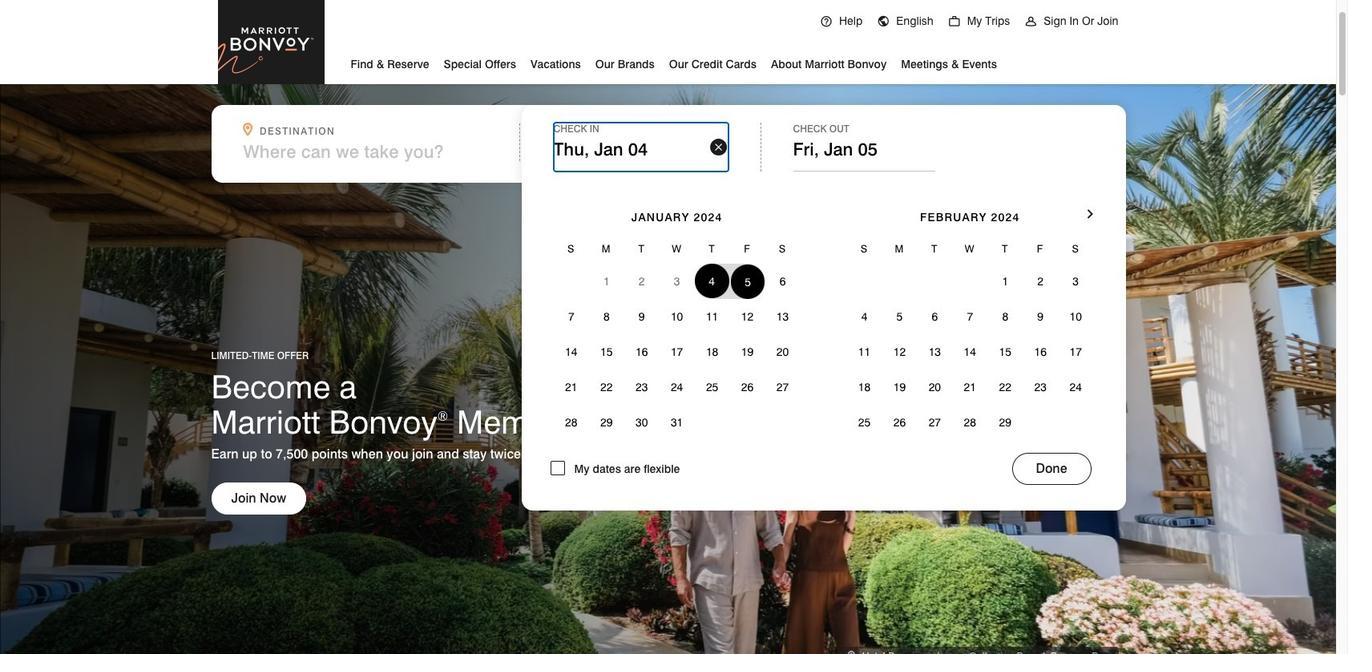 Task type: locate. For each thing, give the bounding box(es) containing it.
1 horizontal spatial row group
[[847, 264, 1094, 440]]

destination field
[[243, 141, 510, 162]]

0 horizontal spatial round image
[[820, 15, 833, 28]]

row group
[[554, 264, 801, 440], [847, 264, 1094, 440]]

round image
[[1025, 15, 1038, 28]]

1 row group from the left
[[554, 264, 801, 440]]

tue jan 02 2024 cell
[[624, 264, 660, 299]]

wed jan 03 2024 cell
[[660, 264, 695, 299]]

None search field
[[211, 105, 1126, 511]]

row
[[554, 233, 801, 264], [847, 233, 1094, 264], [554, 264, 801, 299], [847, 264, 1094, 299], [554, 299, 801, 334], [847, 299, 1094, 334], [554, 334, 801, 370], [847, 334, 1094, 370], [554, 370, 801, 405], [847, 370, 1094, 405], [554, 405, 801, 440], [847, 405, 1094, 440]]

0 horizontal spatial row group
[[554, 264, 801, 440]]

Where can we take you? text field
[[243, 141, 489, 162]]

1 horizontal spatial grid
[[847, 188, 1094, 440]]

2 horizontal spatial round image
[[948, 15, 961, 28]]

0 horizontal spatial grid
[[554, 188, 801, 440]]

2 grid from the left
[[847, 188, 1094, 440]]

2 row group from the left
[[847, 264, 1094, 440]]

grid
[[554, 188, 801, 440], [847, 188, 1094, 440]]

1 horizontal spatial round image
[[877, 15, 890, 28]]

round image
[[820, 15, 833, 28], [877, 15, 890, 28], [948, 15, 961, 28]]

2 round image from the left
[[877, 15, 890, 28]]

3 round image from the left
[[948, 15, 961, 28]]



Task type: vqa. For each thing, say whether or not it's contained in the screenshot.
destination field
yes



Task type: describe. For each thing, give the bounding box(es) containing it.
location image
[[848, 651, 860, 654]]

mon jan 01 2024 cell
[[589, 264, 624, 299]]

1 grid from the left
[[554, 188, 801, 440]]

1 round image from the left
[[820, 15, 833, 28]]



